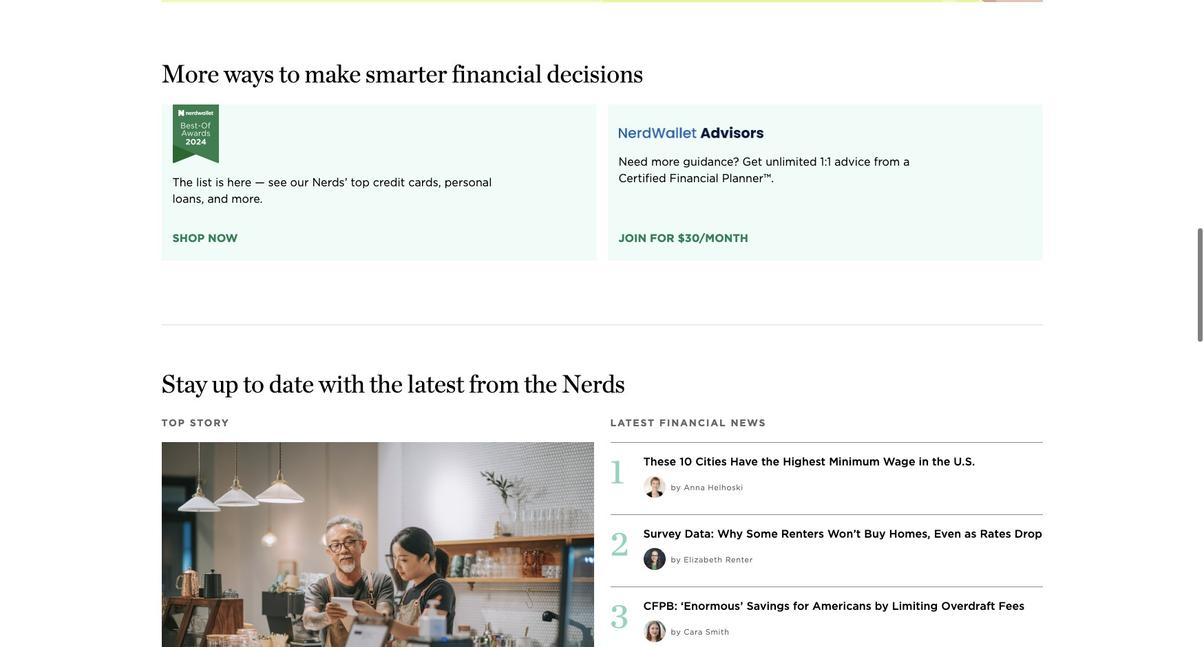 Task type: describe. For each thing, give the bounding box(es) containing it.
nerds'
[[312, 176, 347, 189]]

the list is here — see our nerds' top credit cards, personal loans, and more.
[[172, 176, 492, 206]]

1 vertical spatial financial
[[659, 418, 727, 429]]

latest
[[610, 418, 655, 429]]

won't
[[828, 528, 861, 541]]

more
[[161, 58, 219, 89]]

2
[[610, 525, 629, 565]]

guidance?
[[683, 156, 739, 169]]

overdraft
[[941, 600, 995, 613]]

top
[[161, 418, 186, 429]]

1:1
[[820, 156, 831, 169]]

latest
[[407, 369, 464, 399]]

even
[[934, 528, 961, 541]]

decisions
[[547, 58, 643, 89]]

cara
[[684, 628, 703, 638]]

smarter
[[366, 58, 447, 89]]

as
[[965, 528, 977, 541]]

see
[[268, 176, 287, 189]]

stay up to date with the latest from the nerds
[[161, 369, 625, 399]]

—
[[255, 176, 265, 189]]

to for date
[[243, 369, 264, 399]]

these 10 cities have the highest minimum wage in the u.s. link
[[643, 456, 975, 469]]

cities
[[696, 456, 727, 469]]

need
[[619, 156, 648, 169]]

here
[[227, 176, 252, 189]]

u.s.
[[954, 456, 975, 469]]

date
[[269, 369, 314, 399]]

stay
[[161, 369, 207, 399]]

the right with
[[369, 369, 403, 399]]

cfpb: 'enormous' savings for americans by limiting overdraft fees
[[643, 600, 1025, 613]]

rates
[[980, 528, 1011, 541]]

ways
[[224, 58, 274, 89]]

highest
[[783, 456, 826, 469]]

latest financial news
[[610, 418, 767, 429]]

survey data: why some renters won't buy homes, even as rates drop link
[[643, 528, 1043, 541]]

by left limiting
[[875, 600, 889, 613]]

by for 1
[[671, 483, 681, 493]]

a
[[903, 156, 910, 169]]

'enormous'
[[681, 600, 743, 613]]

news
[[731, 418, 767, 429]]

americans
[[813, 600, 872, 613]]

certified
[[619, 172, 666, 185]]

for
[[793, 600, 809, 613]]

nw advisors image
[[619, 127, 764, 138]]

wage
[[883, 456, 916, 469]]

financial inside need more guidance? get unlimited 1:1 advice from a certified financial planner™.
[[670, 172, 719, 185]]

nerds
[[562, 369, 625, 399]]

data:
[[685, 528, 714, 541]]

by cara smith
[[671, 628, 730, 638]]

some
[[746, 528, 778, 541]]

join for $30/month link
[[619, 231, 748, 247]]

why
[[717, 528, 743, 541]]

the right in
[[932, 456, 951, 469]]

renter
[[725, 556, 753, 565]]

story
[[190, 418, 230, 429]]

anna
[[684, 483, 705, 493]]

cfpb:
[[643, 600, 678, 613]]

by anna helhoski
[[671, 483, 743, 493]]

smith
[[706, 628, 730, 638]]

limiting
[[892, 600, 938, 613]]

make
[[305, 58, 361, 89]]

our
[[290, 176, 309, 189]]

in
[[919, 456, 929, 469]]

have
[[730, 456, 758, 469]]

fees
[[999, 600, 1025, 613]]



Task type: locate. For each thing, give the bounding box(es) containing it.
buy
[[864, 528, 886, 541]]

join for $30/month
[[619, 232, 748, 245]]

financial
[[452, 58, 542, 89]]

by for 3
[[671, 628, 681, 638]]

to
[[279, 58, 300, 89], [243, 369, 264, 399]]

cards,
[[408, 176, 441, 189]]

by for 2
[[671, 556, 681, 565]]

loans,
[[172, 193, 204, 206]]

the
[[172, 176, 193, 189]]

to right ways
[[279, 58, 300, 89]]

0 horizontal spatial from
[[469, 369, 519, 399]]

join
[[619, 232, 647, 245]]

1 horizontal spatial from
[[874, 156, 900, 169]]

10
[[680, 456, 692, 469]]

top story
[[161, 418, 230, 429]]

more ways to make smarter financial decisions
[[161, 58, 643, 89]]

credit
[[373, 176, 405, 189]]

from for a
[[874, 156, 900, 169]]

$30/month
[[678, 232, 748, 245]]

survey
[[643, 528, 681, 541]]

survey data: why some renters won't buy homes, even as rates drop
[[643, 528, 1043, 541]]

from inside need more guidance? get unlimited 1:1 advice from a certified financial planner™.
[[874, 156, 900, 169]]

the left nerds
[[524, 369, 557, 399]]

more.
[[232, 193, 263, 206]]

from for the
[[469, 369, 519, 399]]

drop
[[1015, 528, 1043, 541]]

elizabeth
[[684, 556, 723, 565]]

the right have
[[761, 456, 780, 469]]

these 10 cities have the highest minimum wage in the u.s.
[[643, 456, 975, 469]]

and
[[208, 193, 228, 206]]

top
[[351, 176, 370, 189]]

1 vertical spatial from
[[469, 369, 519, 399]]

financial
[[670, 172, 719, 185], [659, 418, 727, 429]]

by
[[671, 483, 681, 493], [671, 556, 681, 565], [875, 600, 889, 613], [671, 628, 681, 638]]

boa 2024 image
[[172, 105, 219, 164]]

up
[[212, 369, 239, 399]]

for
[[650, 232, 675, 245]]

financial up "10"
[[659, 418, 727, 429]]

1
[[610, 452, 624, 492]]

0 vertical spatial to
[[279, 58, 300, 89]]

shop
[[172, 232, 205, 245]]

by elizabeth renter
[[671, 556, 753, 565]]

by left anna
[[671, 483, 681, 493]]

get
[[743, 156, 762, 169]]

1 vertical spatial to
[[243, 369, 264, 399]]

from right latest
[[469, 369, 519, 399]]

these
[[643, 456, 676, 469]]

financial down 'guidance?'
[[670, 172, 719, 185]]

3
[[610, 597, 629, 637]]

by left elizabeth
[[671, 556, 681, 565]]

renters
[[781, 528, 824, 541]]

personal
[[445, 176, 492, 189]]

from left "a" on the right top of the page
[[874, 156, 900, 169]]

advice
[[835, 156, 871, 169]]

with
[[319, 369, 365, 399]]

by left cara on the right
[[671, 628, 681, 638]]

homes,
[[889, 528, 931, 541]]

cfpb: 'enormous' savings for americans by limiting overdraft fees link
[[643, 600, 1025, 613]]

need more guidance? get unlimited 1:1 advice from a certified financial planner™.
[[619, 156, 910, 185]]

minimum
[[829, 456, 880, 469]]

0 vertical spatial from
[[874, 156, 900, 169]]

unlimited
[[766, 156, 817, 169]]

savings
[[747, 600, 790, 613]]

helhoski
[[708, 483, 743, 493]]

is
[[215, 176, 224, 189]]

to right up
[[243, 369, 264, 399]]

to for make
[[279, 58, 300, 89]]

more
[[651, 156, 680, 169]]

0 horizontal spatial to
[[243, 369, 264, 399]]

now
[[208, 232, 238, 245]]

1 horizontal spatial to
[[279, 58, 300, 89]]

shop now
[[172, 232, 238, 245]]

from
[[874, 156, 900, 169], [469, 369, 519, 399]]

0 vertical spatial financial
[[670, 172, 719, 185]]

planner™.
[[722, 172, 774, 185]]

list
[[196, 176, 212, 189]]

the
[[369, 369, 403, 399], [524, 369, 557, 399], [761, 456, 780, 469], [932, 456, 951, 469]]

shop now link
[[172, 231, 238, 247]]



Task type: vqa. For each thing, say whether or not it's contained in the screenshot.
NerdWallet
no



